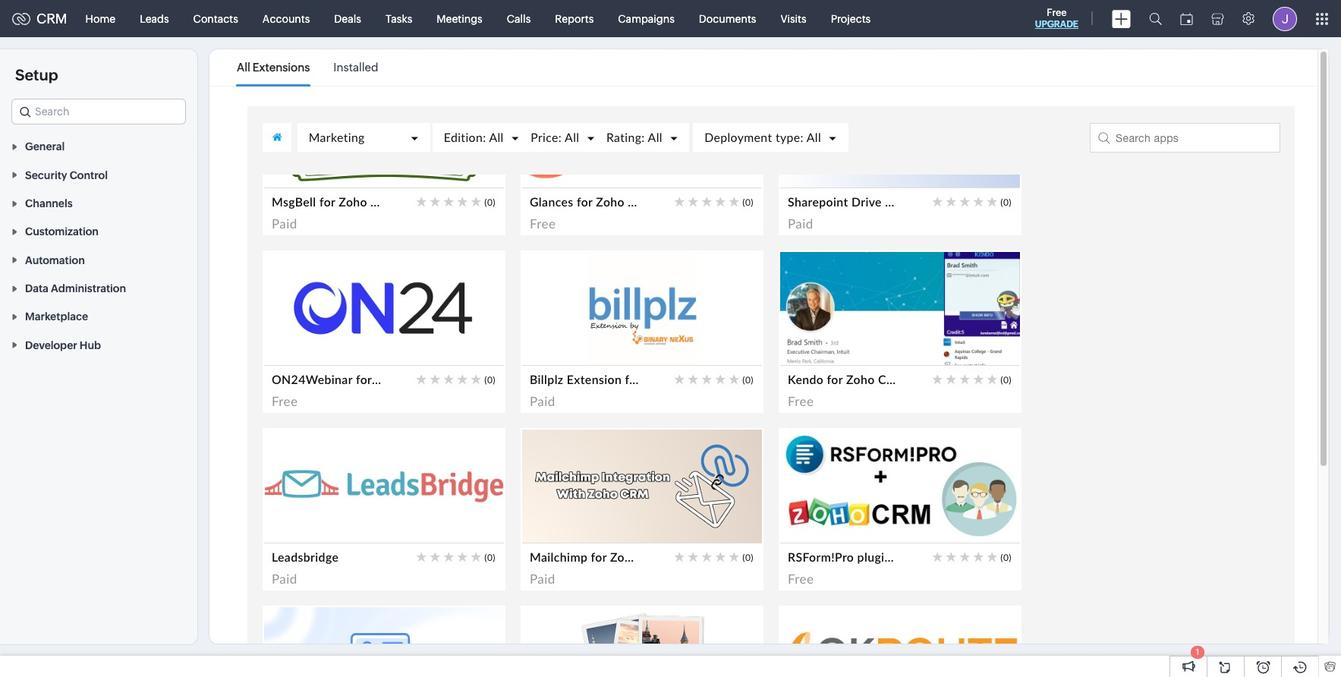 Task type: vqa. For each thing, say whether or not it's contained in the screenshot.
cannot
no



Task type: describe. For each thing, give the bounding box(es) containing it.
data administration
[[25, 282, 126, 295]]

visits
[[781, 13, 807, 25]]

installed link
[[334, 50, 378, 85]]

crm
[[36, 11, 67, 27]]

data administration button
[[0, 274, 197, 302]]

general
[[25, 141, 65, 153]]

leads link
[[128, 0, 181, 37]]

security control
[[25, 169, 108, 181]]

all extensions link
[[237, 50, 310, 85]]

crm link
[[12, 11, 67, 27]]

data
[[25, 282, 49, 295]]

customization
[[25, 226, 99, 238]]

extensions
[[253, 61, 310, 74]]

reports link
[[543, 0, 606, 37]]

home
[[85, 13, 115, 25]]

create menu image
[[1112, 9, 1131, 28]]

Search text field
[[12, 99, 185, 124]]

contacts
[[193, 13, 238, 25]]

tasks
[[386, 13, 412, 25]]

calls
[[507, 13, 531, 25]]

create menu element
[[1103, 0, 1140, 37]]

developer hub
[[25, 339, 101, 351]]

channels
[[25, 197, 73, 210]]

documents link
[[687, 0, 769, 37]]

deals
[[334, 13, 361, 25]]

marketplace
[[25, 311, 88, 323]]

administration
[[51, 282, 126, 295]]

deals link
[[322, 0, 373, 37]]

free upgrade
[[1035, 7, 1079, 30]]

contacts link
[[181, 0, 250, 37]]

security control button
[[0, 160, 197, 189]]

visits link
[[769, 0, 819, 37]]

home link
[[73, 0, 128, 37]]



Task type: locate. For each thing, give the bounding box(es) containing it.
all
[[237, 61, 250, 74]]

installed
[[334, 61, 378, 74]]

all extensions
[[237, 61, 310, 74]]

security
[[25, 169, 67, 181]]

tasks link
[[373, 0, 425, 37]]

logo image
[[12, 13, 30, 25]]

accounts link
[[250, 0, 322, 37]]

developer
[[25, 339, 77, 351]]

search element
[[1140, 0, 1171, 37]]

general button
[[0, 132, 197, 160]]

customization button
[[0, 217, 197, 245]]

reports
[[555, 13, 594, 25]]

search image
[[1149, 12, 1162, 25]]

campaigns
[[618, 13, 675, 25]]

control
[[70, 169, 108, 181]]

projects link
[[819, 0, 883, 37]]

hub
[[80, 339, 101, 351]]

leads
[[140, 13, 169, 25]]

automation button
[[0, 245, 197, 274]]

calendar image
[[1180, 13, 1193, 25]]

channels button
[[0, 189, 197, 217]]

campaigns link
[[606, 0, 687, 37]]

None field
[[11, 99, 186, 124]]

developer hub button
[[0, 331, 197, 359]]

1
[[1196, 648, 1200, 657]]

documents
[[699, 13, 756, 25]]

upgrade
[[1035, 19, 1079, 30]]

setup
[[15, 66, 58, 84]]

calls link
[[495, 0, 543, 37]]

profile element
[[1264, 0, 1306, 37]]

meetings link
[[425, 0, 495, 37]]

profile image
[[1273, 6, 1297, 31]]

free
[[1047, 7, 1067, 18]]

meetings
[[437, 13, 483, 25]]

projects
[[831, 13, 871, 25]]

automation
[[25, 254, 85, 266]]

accounts
[[263, 13, 310, 25]]

marketplace button
[[0, 302, 197, 331]]



